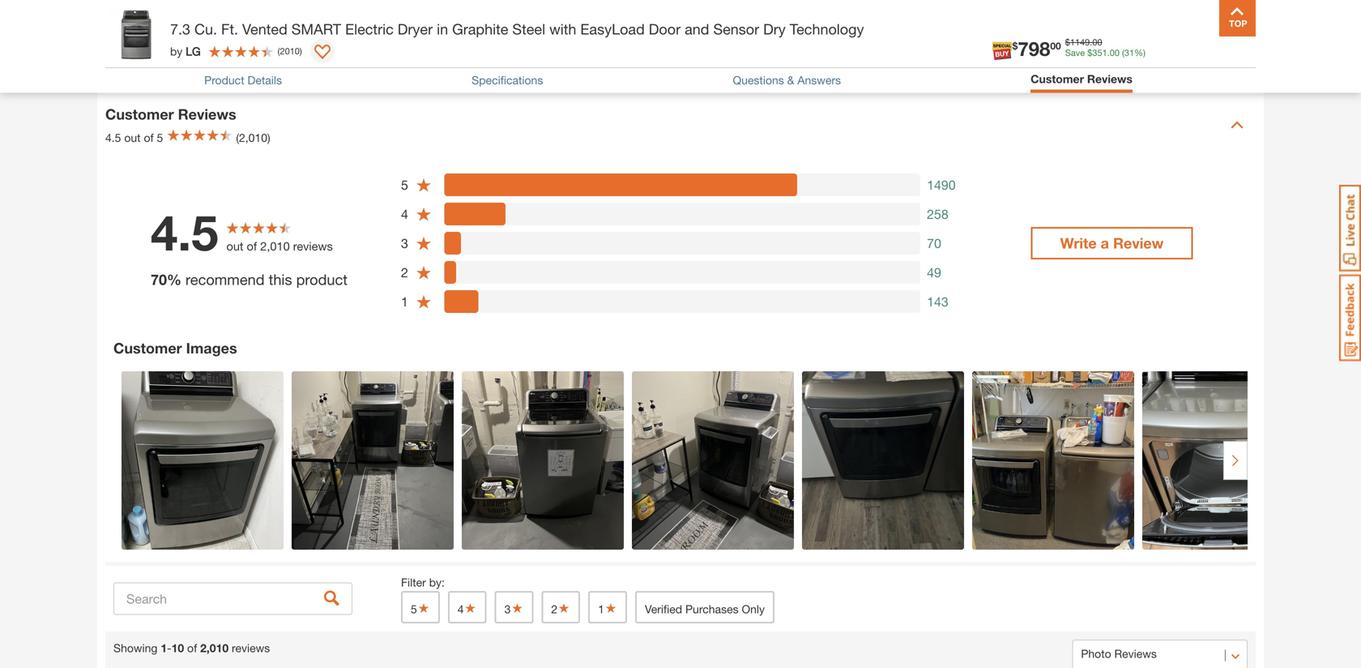 Task type: locate. For each thing, give the bounding box(es) containing it.
0 horizontal spatial out
[[124, 131, 141, 144]]

only
[[742, 603, 765, 616]]

write a review button
[[1032, 227, 1194, 260]]

lg
[[186, 44, 201, 58]]

star symbol image right 2 button
[[605, 603, 618, 614]]

5
[[157, 131, 163, 144], [401, 177, 409, 193], [411, 603, 417, 616]]

2 horizontal spatial star symbol image
[[558, 603, 571, 614]]

0 horizontal spatial customer reviews
[[105, 106, 236, 123]]

customer down 'save'
[[1031, 72, 1085, 86]]

4.5
[[105, 131, 121, 144], [151, 203, 218, 261]]

2 vertical spatial 4
[[458, 603, 464, 616]]

3 star icon image from the top
[[416, 235, 432, 251]]

ft.
[[221, 20, 238, 38]]

1 vertical spatial customer reviews
[[105, 106, 236, 123]]

questions & answers button
[[733, 73, 842, 87], [733, 73, 842, 87]]

70
[[928, 236, 942, 251], [151, 271, 167, 288]]

4 inside navigation
[[702, 7, 710, 24]]

1 horizontal spatial .
[[1108, 48, 1110, 58]]

1 vertical spatial 2,010
[[200, 641, 229, 655]]

1149
[[1071, 37, 1091, 48]]

0 vertical spatial 70
[[928, 236, 942, 251]]

customer reviews down 'save'
[[1031, 72, 1133, 86]]

2 star symbol image from the left
[[464, 603, 477, 614]]

3 star symbol image from the left
[[558, 603, 571, 614]]

2 vertical spatial 1
[[161, 641, 167, 655]]

customer
[[1031, 72, 1085, 86], [105, 106, 174, 123], [113, 339, 182, 357]]

graphite
[[452, 20, 509, 38]]

1 horizontal spatial 2
[[552, 603, 558, 616]]

2
[[401, 265, 409, 280], [552, 603, 558, 616]]

1 horizontal spatial 00
[[1093, 37, 1103, 48]]

1 horizontal spatial 2,010
[[260, 239, 290, 253]]

1 horizontal spatial 3
[[505, 603, 511, 616]]

specifications
[[472, 73, 543, 87]]

. left 31
[[1108, 48, 1110, 58]]

4 inside button
[[458, 603, 464, 616]]

4 button
[[448, 591, 487, 624]]

4 for 4 link
[[702, 7, 710, 24]]

$ right '$ 798 00'
[[1066, 37, 1071, 48]]

1 star symbol image from the left
[[417, 603, 430, 614]]

0 horizontal spatial (
[[278, 46, 280, 56]]

4
[[702, 7, 710, 24], [401, 206, 409, 222], [458, 603, 464, 616]]

0 horizontal spatial 2
[[401, 265, 409, 280]]

1 horizontal spatial star symbol image
[[464, 603, 477, 614]]

reviews up product
[[293, 239, 333, 253]]

easyload
[[581, 20, 645, 38]]

258
[[928, 206, 949, 222]]

review
[[1114, 234, 1164, 252]]

verified
[[645, 603, 683, 616]]

. right 'save'
[[1091, 37, 1093, 48]]

0 vertical spatial 5
[[157, 131, 163, 144]]

0 vertical spatial out
[[124, 131, 141, 144]]

product details
[[204, 73, 282, 87]]

1490
[[928, 177, 956, 193]]

$ inside '$ 798 00'
[[1013, 40, 1018, 52]]

star icon image
[[416, 177, 432, 193], [416, 206, 432, 222], [416, 235, 432, 251], [416, 265, 432, 280], [416, 294, 432, 310]]

70 up 49
[[928, 236, 942, 251]]

this
[[269, 271, 292, 288]]

0 vertical spatial 3
[[401, 236, 409, 251]]

customer up 4.5 out of 5 at the left top of the page
[[105, 106, 174, 123]]

dryer
[[398, 20, 433, 38]]

0 horizontal spatial 70
[[151, 271, 167, 288]]

1 horizontal spatial reviews
[[1088, 72, 1133, 86]]

dry
[[764, 20, 786, 38]]

1 horizontal spatial 4
[[458, 603, 464, 616]]

00 left 31
[[1110, 48, 1120, 58]]

798
[[1018, 37, 1051, 60]]

cu.
[[195, 20, 217, 38]]

70 left recommend
[[151, 271, 167, 288]]

1 vertical spatial 4
[[401, 206, 409, 222]]

1 vertical spatial 70
[[151, 271, 167, 288]]

0 horizontal spatial of
[[144, 131, 154, 144]]

specifications button
[[472, 73, 543, 87], [472, 73, 543, 87]]

star symbol image left 2 button
[[511, 603, 524, 614]]

0 horizontal spatial reviews
[[178, 106, 236, 123]]

2 star symbol image from the left
[[605, 603, 618, 614]]

3
[[401, 236, 409, 251], [505, 603, 511, 616]]

1 vertical spatial customer
[[105, 106, 174, 123]]

1 vertical spatial reviews
[[232, 641, 270, 655]]

$
[[1066, 37, 1071, 48], [1013, 40, 1018, 52], [1088, 48, 1093, 58]]

2 vertical spatial 5
[[411, 603, 417, 616]]

00
[[1093, 37, 1103, 48], [1051, 40, 1062, 52], [1110, 48, 1120, 58]]

2,010 up this
[[260, 239, 290, 253]]

reviews down search text box
[[232, 641, 270, 655]]

-
[[167, 641, 172, 655]]

1 vertical spatial 5
[[401, 177, 409, 193]]

reviews down 351
[[1088, 72, 1133, 86]]

00 left 'save'
[[1051, 40, 1062, 52]]

star symbol image
[[511, 603, 524, 614], [605, 603, 618, 614]]

1 horizontal spatial out
[[227, 239, 244, 253]]

customer reviews up 4.5 out of 5 at the left top of the page
[[105, 106, 236, 123]]

of
[[144, 131, 154, 144], [247, 239, 257, 253], [187, 641, 197, 655]]

3 inside button
[[505, 603, 511, 616]]

1 vertical spatial out
[[227, 239, 244, 253]]

2 horizontal spatial 1
[[598, 603, 605, 616]]

0 vertical spatial 4.5
[[105, 131, 121, 144]]

0 vertical spatial customer reviews
[[1031, 72, 1133, 86]]

product image image
[[109, 8, 162, 61]]

top button
[[1220, 0, 1257, 36]]

2 horizontal spatial of
[[247, 239, 257, 253]]

sensor
[[714, 20, 760, 38]]

write a review
[[1061, 234, 1164, 252]]

2 horizontal spatial $
[[1088, 48, 1093, 58]]

star symbol image inside 2 button
[[558, 603, 571, 614]]

out
[[124, 131, 141, 144], [227, 239, 244, 253]]

2 horizontal spatial 4
[[702, 7, 710, 24]]

Search text field
[[113, 583, 353, 615]]

star symbol image inside 3 button
[[511, 603, 524, 614]]

questions
[[733, 73, 785, 87]]

1 vertical spatial 2
[[552, 603, 558, 616]]

star symbol image inside 4 button
[[464, 603, 477, 614]]

reviews
[[1088, 72, 1133, 86], [178, 106, 236, 123]]

filter
[[401, 576, 426, 589]]

caret image
[[1231, 119, 1244, 131]]

1 vertical spatial 3
[[505, 603, 511, 616]]

live chat image
[[1340, 185, 1362, 272]]

1 horizontal spatial 70
[[928, 236, 942, 251]]

steel
[[513, 20, 546, 38]]

0 horizontal spatial star symbol image
[[417, 603, 430, 614]]

0 vertical spatial of
[[144, 131, 154, 144]]

0 horizontal spatial 1
[[161, 641, 167, 655]]

1 star icon image from the top
[[416, 177, 432, 193]]

1 horizontal spatial customer reviews
[[1031, 72, 1133, 86]]

0 horizontal spatial $
[[1013, 40, 1018, 52]]

5 inside "button"
[[411, 603, 417, 616]]

0 horizontal spatial 4
[[401, 206, 409, 222]]

showing 1 - 10 of 2,010 reviews
[[113, 641, 270, 655]]

star symbol image for 5
[[417, 603, 430, 614]]

1 horizontal spatial $
[[1066, 37, 1071, 48]]

feedback link image
[[1340, 274, 1362, 362]]

star symbol image
[[417, 603, 430, 614], [464, 603, 477, 614], [558, 603, 571, 614]]

0 horizontal spatial 00
[[1051, 40, 1062, 52]]

0 horizontal spatial star symbol image
[[511, 603, 524, 614]]

star symbol image inside 1 button
[[605, 603, 618, 614]]

$ 1149 . 00 save $ 351 . 00 ( 31 %)
[[1066, 37, 1146, 58]]

2,010
[[260, 239, 290, 253], [200, 641, 229, 655]]

1 horizontal spatial 1
[[401, 294, 409, 309]]

star symbol image inside 5 "button"
[[417, 603, 430, 614]]

0 vertical spatial 2
[[401, 265, 409, 280]]

reviews
[[293, 239, 333, 253], [232, 641, 270, 655]]

customer images
[[113, 339, 237, 357]]

2,010 right 10
[[200, 641, 229, 655]]

4 star icon image from the top
[[416, 265, 432, 280]]

star symbol image left 3 button
[[464, 603, 477, 614]]

customer reviews button
[[1031, 72, 1133, 89], [1031, 72, 1133, 86]]

( left %)
[[1123, 48, 1125, 58]]

70 for 70
[[928, 236, 942, 251]]

.
[[1091, 37, 1093, 48], [1108, 48, 1110, 58]]

2 horizontal spatial 5
[[411, 603, 417, 616]]

0 horizontal spatial 3
[[401, 236, 409, 251]]

2 star icon image from the top
[[416, 206, 432, 222]]

$ 798 00
[[1013, 37, 1062, 60]]

star symbol image down filter by:
[[417, 603, 430, 614]]

questions & answers
[[733, 73, 842, 87]]

4 for 4 button
[[458, 603, 464, 616]]

smart
[[292, 20, 341, 38]]

( left ")"
[[278, 46, 280, 56]]

0 horizontal spatial reviews
[[232, 641, 270, 655]]

1 horizontal spatial 4.5
[[151, 203, 218, 261]]

1 horizontal spatial (
[[1123, 48, 1125, 58]]

customer left images
[[113, 339, 182, 357]]

star icon image for 5
[[416, 177, 432, 193]]

reviews down "product"
[[178, 106, 236, 123]]

customer reviews
[[1031, 72, 1133, 86], [105, 106, 236, 123]]

5 star icon image from the top
[[416, 294, 432, 310]]

4 navigation
[[561, 0, 801, 50]]

product
[[204, 73, 245, 87]]

star symbol image left 1 button
[[558, 603, 571, 614]]

1 horizontal spatial of
[[187, 641, 197, 655]]

0 vertical spatial 4
[[702, 7, 710, 24]]

$ right 'save'
[[1088, 48, 1093, 58]]

70 % recommend this product
[[151, 271, 348, 288]]

1
[[401, 294, 409, 309], [598, 603, 605, 616], [161, 641, 167, 655]]

2 vertical spatial customer
[[113, 339, 182, 357]]

0 horizontal spatial 4.5
[[105, 131, 121, 144]]

0 vertical spatial reviews
[[1088, 72, 1133, 86]]

10
[[172, 641, 184, 655]]

00 right 1149 at top right
[[1093, 37, 1103, 48]]

(
[[278, 46, 280, 56], [1123, 48, 1125, 58]]

1 vertical spatial 4.5
[[151, 203, 218, 261]]

1 vertical spatial 1
[[598, 603, 605, 616]]

1 star symbol image from the left
[[511, 603, 524, 614]]

1 horizontal spatial star symbol image
[[605, 603, 618, 614]]

$ left 'save'
[[1013, 40, 1018, 52]]

0 vertical spatial reviews
[[293, 239, 333, 253]]

product details button
[[204, 73, 282, 87], [204, 73, 282, 87]]

door
[[649, 20, 681, 38]]



Task type: vqa. For each thing, say whether or not it's contained in the screenshot.
Write
yes



Task type: describe. For each thing, give the bounding box(es) containing it.
&
[[788, 73, 795, 87]]

star icon image for 1
[[416, 294, 432, 310]]

( inside $ 1149 . 00 save $ 351 . 00 ( 31 %)
[[1123, 48, 1125, 58]]

a
[[1101, 234, 1110, 252]]

star symbol image for 2
[[558, 603, 571, 614]]

)
[[300, 46, 302, 56]]

3 button
[[495, 591, 534, 624]]

star symbol image for 3
[[511, 603, 524, 614]]

4.5 for 4.5 out of 5
[[105, 131, 121, 144]]

(2,010)
[[236, 131, 270, 144]]

2 horizontal spatial 00
[[1110, 48, 1120, 58]]

showing
[[113, 641, 158, 655]]

1 button
[[589, 591, 627, 624]]

$ for 1149
[[1066, 37, 1071, 48]]

write
[[1061, 234, 1097, 252]]

1 vertical spatial reviews
[[178, 106, 236, 123]]

0 vertical spatial 2,010
[[260, 239, 290, 253]]

answers
[[798, 73, 842, 87]]

1 horizontal spatial reviews
[[293, 239, 333, 253]]

2 button
[[542, 591, 581, 624]]

0 vertical spatial customer
[[1031, 72, 1085, 86]]

2 vertical spatial of
[[187, 641, 197, 655]]

4 link
[[685, 0, 726, 33]]

details
[[248, 73, 282, 87]]

31
[[1125, 48, 1135, 58]]

143
[[928, 294, 949, 309]]

verified purchases only
[[645, 603, 765, 616]]

2 inside button
[[552, 603, 558, 616]]

4.5 out of 5
[[105, 131, 163, 144]]

verified purchases only button
[[636, 591, 775, 624]]

$ for 798
[[1013, 40, 1018, 52]]

purchases
[[686, 603, 739, 616]]

5 button
[[401, 591, 440, 624]]

star symbol image for 4
[[464, 603, 477, 614]]

save
[[1066, 48, 1086, 58]]

display image
[[314, 45, 331, 61]]

7.3 cu. ft. vented smart electric dryer in graphite steel with easyload door and sensor dry technology
[[170, 20, 865, 38]]

in
[[437, 20, 448, 38]]

1 inside button
[[598, 603, 605, 616]]

%)
[[1135, 48, 1146, 58]]

filter by:
[[401, 576, 445, 589]]

recommend
[[186, 271, 265, 288]]

images
[[186, 339, 237, 357]]

technology
[[790, 20, 865, 38]]

star icon image for 3
[[416, 235, 432, 251]]

%
[[167, 271, 182, 288]]

00 inside '$ 798 00'
[[1051, 40, 1062, 52]]

vented
[[242, 20, 288, 38]]

70 for 70 % recommend this product
[[151, 271, 167, 288]]

by:
[[429, 576, 445, 589]]

by lg
[[170, 44, 201, 58]]

with
[[550, 20, 577, 38]]

0 vertical spatial 1
[[401, 294, 409, 309]]

and
[[685, 20, 710, 38]]

0 horizontal spatial 2,010
[[200, 641, 229, 655]]

351
[[1093, 48, 1108, 58]]

4.5 for 4.5
[[151, 203, 218, 261]]

49
[[928, 265, 942, 280]]

1 vertical spatial of
[[247, 239, 257, 253]]

0 horizontal spatial 5
[[157, 131, 163, 144]]

star icon image for 2
[[416, 265, 432, 280]]

1 horizontal spatial 5
[[401, 177, 409, 193]]

product
[[296, 271, 348, 288]]

star icon image for 4
[[416, 206, 432, 222]]

electric
[[345, 20, 394, 38]]

2010
[[280, 46, 300, 56]]

( 2010 )
[[278, 46, 302, 56]]

0 horizontal spatial .
[[1091, 37, 1093, 48]]

7.3
[[170, 20, 191, 38]]

by
[[170, 44, 183, 58]]

out of 2,010 reviews
[[227, 239, 333, 253]]

star symbol image for 1
[[605, 603, 618, 614]]



